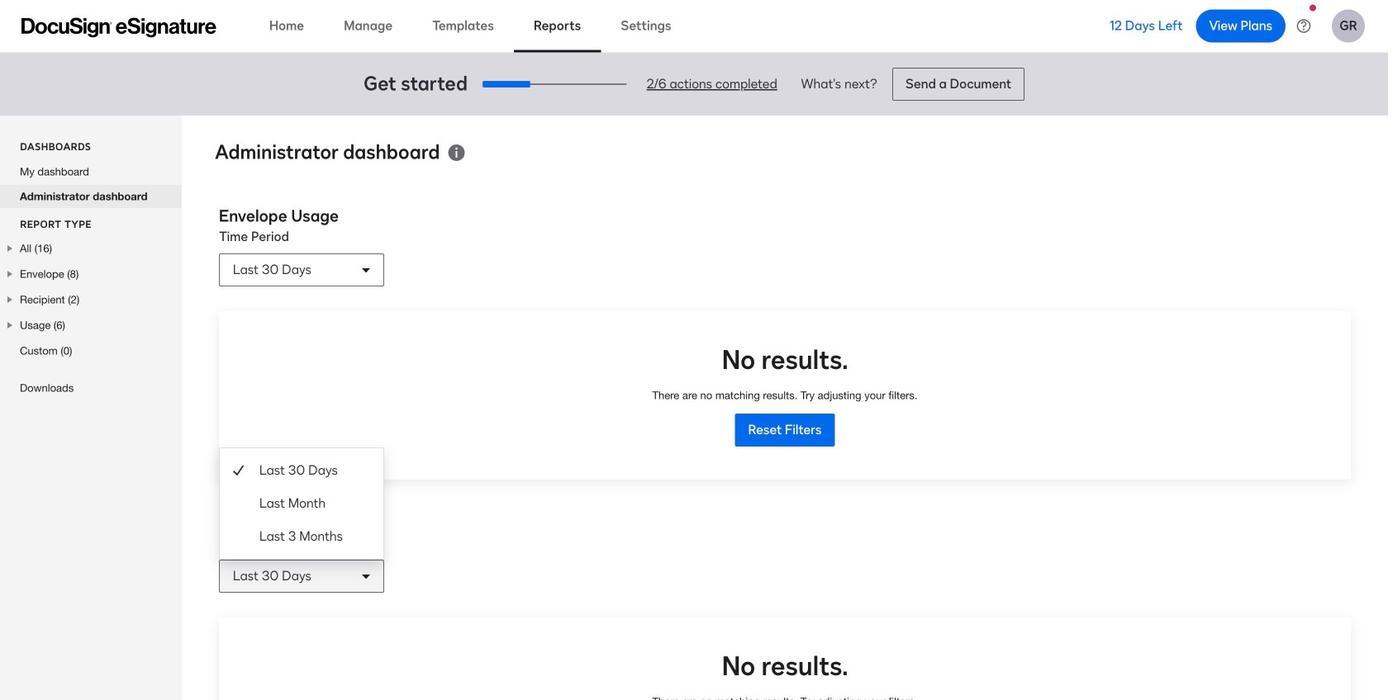 Task type: locate. For each thing, give the bounding box(es) containing it.
docusign esignature image
[[21, 18, 217, 38]]



Task type: vqa. For each thing, say whether or not it's contained in the screenshot.
DocuSign eSignature image
yes



